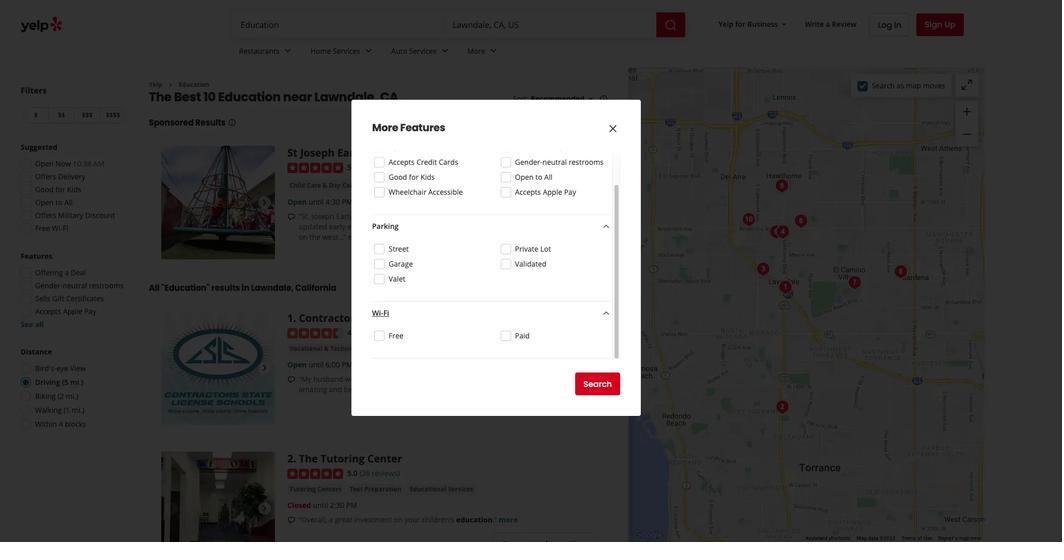 Task type: locate. For each thing, give the bounding box(es) containing it.
2 slideshow element from the top
[[161, 311, 275, 425]]

open up 16 speech v2 image
[[287, 360, 307, 370]]

5.0 link left (26
[[347, 468, 358, 479]]

the left "best"
[[149, 89, 172, 106]]

accepts apple pay inside 'more features' 'dialog'
[[515, 187, 576, 197]]

pm right 2:30
[[346, 501, 357, 510]]

slideshow element for 2
[[161, 452, 275, 542]]

and down husband
[[329, 385, 342, 395]]

more for more
[[468, 46, 486, 56]]

1 vertical spatial .
[[293, 452, 296, 466]]

0 horizontal spatial offers military discount
[[35, 210, 115, 220]]

education inside button
[[365, 181, 396, 190]]

kids for to
[[67, 185, 81, 194]]

16 speech v2 image down the closed
[[287, 516, 296, 525]]

offers up free wi-fi
[[35, 210, 56, 220]]

map left error
[[959, 536, 970, 541]]

your
[[405, 515, 420, 525]]

as
[[897, 80, 904, 90]]

0 vertical spatial &
[[323, 181, 327, 190]]

lucille smith elementary school image
[[766, 222, 787, 242]]

good for offers
[[35, 185, 54, 194]]

2 horizontal spatial 24 chevron down v2 image
[[600, 307, 613, 320]]

education down (4 reviews)
[[365, 181, 396, 190]]

2 5.0 link from the top
[[347, 468, 358, 479]]

until left 4:30
[[309, 197, 324, 207]]

discount inside 'more features' 'dialog'
[[565, 142, 595, 152]]

early for st
[[337, 146, 363, 160]]

1 horizontal spatial for
[[409, 172, 419, 182]]

0 horizontal spatial education
[[348, 222, 381, 232]]

yelp left business
[[719, 19, 734, 29]]

mi.) for driving (5 mi.)
[[70, 377, 84, 387]]

accepts inside group
[[35, 307, 61, 316]]

fi inside group
[[63, 223, 68, 233]]

0 vertical spatial all
[[545, 172, 553, 182]]

education link right 16 chevron right v2 icon
[[179, 80, 210, 89]]

24 chevron down v2 image inside auto services link
[[439, 45, 451, 57]]

pay down certificates
[[84, 307, 96, 316]]

education up 16 info v2 icon
[[218, 89, 281, 106]]

next image for open until 4:30 pm
[[259, 197, 271, 209]]

gender- for sells
[[35, 281, 63, 291]]

business
[[748, 19, 778, 29]]

yelp
[[719, 19, 734, 29], [149, 80, 162, 89]]

more inside 'dialog'
[[372, 120, 398, 135]]

california
[[295, 283, 336, 294]]

see all button
[[21, 320, 44, 329]]

0 vertical spatial the
[[149, 89, 172, 106]]

1 5.0 link from the top
[[347, 162, 358, 173]]

(26
[[360, 469, 370, 478]]

free inside 'more features' 'dialog'
[[389, 331, 404, 341]]

1 vertical spatial gender-neutral restrooms
[[35, 281, 124, 291]]

early up early
[[336, 212, 353, 221]]

2 . from the top
[[293, 452, 296, 466]]

apple inside 'more features' 'dialog'
[[543, 187, 562, 197]]

0 horizontal spatial wi-
[[52, 223, 63, 233]]

more link
[[348, 232, 367, 242], [499, 515, 518, 525]]

$$ button
[[48, 107, 74, 123]]

0 horizontal spatial for
[[55, 185, 65, 194]]

more inside business categories element
[[468, 46, 486, 56]]

good for kids inside group
[[35, 185, 81, 194]]

0 vertical spatial .
[[293, 311, 296, 325]]

good for kids for accepts
[[389, 172, 435, 182]]

tutoring centers link
[[287, 485, 344, 495]]

1 previous image from the top
[[165, 362, 178, 375]]

early inside "st. joseph early learning center is opening on august 1st. our new and improved and updated early education program and daycare offers affordable, high-quality daycare on the west…"
[[336, 212, 353, 221]]

joseph inside "st. joseph early learning center is opening on august 1st. our new and improved and updated early education program and daycare offers affordable, high-quality daycare on the west…"
[[312, 212, 334, 221]]

home services
[[311, 46, 360, 56]]

& left day
[[323, 181, 327, 190]]

for inside 'more features' 'dialog'
[[409, 172, 419, 182]]

on left the
[[299, 232, 308, 242]]

5.0 link for (4
[[347, 162, 358, 173]]

see all
[[21, 320, 44, 329]]

1 horizontal spatial accepts apple pay
[[515, 187, 576, 197]]

for for accepts credit cards
[[409, 172, 419, 182]]

a right 'report'
[[955, 536, 958, 541]]

1 vertical spatial learning
[[355, 212, 384, 221]]

lot
[[541, 244, 551, 254]]

all up improved at the right top of page
[[545, 172, 553, 182]]

joseph right st
[[300, 146, 335, 160]]

now up the accepts credit cards
[[409, 142, 425, 152]]

5.0 left the (4
[[347, 163, 358, 172]]

(4
[[360, 163, 366, 172]]

services right auto
[[409, 46, 437, 56]]

5.0 for (26 reviews)
[[347, 469, 358, 478]]

map region
[[543, 0, 1063, 542]]

0 vertical spatial pay
[[564, 187, 576, 197]]

west…"
[[322, 232, 346, 242]]

restaurants link
[[231, 37, 302, 67]]

0 horizontal spatial 24 chevron down v2 image
[[282, 45, 294, 57]]

0 vertical spatial more link
[[348, 232, 367, 242]]

services inside 'home services' link
[[333, 46, 360, 56]]

services inside auto services link
[[409, 46, 437, 56]]

open up free wi-fi
[[35, 198, 54, 207]]

open to all right venice
[[515, 172, 553, 182]]

offers military discount inside 'more features' 'dialog'
[[515, 142, 595, 152]]

0 vertical spatial apple
[[543, 187, 562, 197]]

log in link
[[869, 13, 911, 36]]

0 vertical spatial wi-
[[52, 223, 63, 233]]

1 vertical spatial search
[[584, 378, 612, 390]]

1 horizontal spatial more
[[468, 46, 486, 56]]

5 star rating image up tutoring centers
[[287, 469, 343, 479]]

tutoring
[[321, 452, 365, 466], [290, 485, 316, 494]]

all down delivery
[[64, 198, 73, 207]]

services inside 'educational services' "button"
[[448, 485, 473, 494]]

1 vertical spatial slideshow element
[[161, 311, 275, 425]]

center
[[414, 146, 449, 160], [386, 212, 409, 221], [367, 452, 402, 466]]

education button
[[363, 180, 398, 191]]

aca tutoring center image
[[773, 222, 793, 242]]

0 horizontal spatial gender-
[[35, 281, 63, 291]]

0 vertical spatial 5.0 link
[[347, 162, 358, 173]]

opening
[[418, 212, 450, 221]]

wi- up offering a deal
[[52, 223, 63, 233]]

free for free
[[389, 331, 404, 341]]

1 horizontal spatial neutral
[[543, 157, 567, 167]]

1 horizontal spatial accepts
[[389, 157, 415, 167]]

1 vertical spatial all
[[64, 198, 73, 207]]

mi.) right (5
[[70, 377, 84, 387]]

5.0 left (26
[[347, 469, 358, 478]]

0 horizontal spatial 24 chevron down v2 image
[[362, 45, 375, 57]]

yelp left 16 chevron right v2 icon
[[149, 80, 162, 89]]

2 previous image from the top
[[165, 503, 178, 515]]

lawndale, left ca in the left of the page
[[315, 89, 378, 106]]

0 vertical spatial 5.0
[[347, 163, 358, 172]]

sort:
[[513, 94, 529, 104]]

a inside group
[[65, 268, 69, 278]]

5.0 link for (26
[[347, 468, 358, 479]]

good down offers delivery
[[35, 185, 54, 194]]

0 horizontal spatial all
[[64, 198, 73, 207]]

$ button
[[23, 107, 48, 123]]

free up offering on the left of the page
[[35, 223, 50, 233]]

wi- up (38 reviews) link
[[372, 308, 383, 318]]

10:38
[[73, 159, 91, 169]]

sells
[[35, 294, 50, 304]]

0 horizontal spatial good
[[35, 185, 54, 194]]

0 vertical spatial 16 speech v2 image
[[287, 213, 296, 221]]

0 horizontal spatial to
[[56, 198, 63, 207]]

features inside 'dialog'
[[400, 120, 445, 135]]

0 vertical spatial restrooms
[[569, 157, 604, 167]]

services right home
[[333, 46, 360, 56]]

accepts apple pay for certificates
[[35, 307, 96, 316]]

1 vertical spatial now
[[56, 159, 71, 169]]

1 vertical spatial &
[[324, 344, 329, 353]]

2 horizontal spatial to
[[536, 172, 543, 182]]

bird's-
[[35, 363, 56, 373]]

educational services button
[[408, 485, 475, 495]]

kids down delivery
[[67, 185, 81, 194]]

joseph for st
[[300, 146, 335, 160]]

until up "overall,
[[313, 501, 328, 510]]

free for free wi-fi
[[35, 223, 50, 233]]

a left "deal"
[[65, 268, 69, 278]]

24 chevron down v2 image inside restaurants link
[[282, 45, 294, 57]]

license down cards
[[449, 181, 476, 191]]

2 vertical spatial center
[[367, 452, 402, 466]]

log
[[878, 19, 892, 31]]

improved
[[548, 212, 580, 221]]

now
[[409, 142, 425, 152], [56, 159, 71, 169]]

1 5.0 from the top
[[347, 163, 358, 172]]

24 chevron down v2 image for home services
[[362, 45, 375, 57]]

$$$$
[[106, 111, 120, 119]]

0 vertical spatial offers military discount
[[515, 142, 595, 152]]

education link down (4 reviews)
[[363, 180, 398, 191]]

. for 1
[[293, 311, 296, 325]]

the right the 2
[[299, 452, 318, 466]]

24 chevron down v2 image
[[362, 45, 375, 57], [488, 45, 500, 57], [600, 220, 613, 233]]

2 horizontal spatial on
[[452, 212, 461, 221]]

deal
[[71, 268, 86, 278]]

0 vertical spatial good
[[389, 172, 407, 182]]

quality
[[535, 222, 558, 232]]

good for kids up "wheelchair"
[[389, 172, 435, 182]]

16 chevron down v2 image
[[780, 20, 789, 28]]

reviews) down contractors state license schools link
[[372, 328, 400, 338]]

offering
[[35, 268, 63, 278]]

center for st joseph early learning center
[[414, 146, 449, 160]]

open to all up free wi-fi
[[35, 198, 73, 207]]

1 . from the top
[[293, 311, 296, 325]]

kids inside 'more features' 'dialog'
[[421, 172, 435, 182]]

offers down the sort:
[[515, 142, 536, 152]]

for left business
[[736, 19, 746, 29]]

reviews) up education button
[[368, 163, 396, 172]]

until
[[309, 197, 324, 207], [309, 360, 324, 370], [313, 501, 328, 510]]

good up "wheelchair"
[[389, 172, 407, 182]]

2 vertical spatial slideshow element
[[161, 452, 275, 542]]

to right venice
[[536, 172, 543, 182]]

None search field
[[232, 12, 688, 37]]

2 horizontal spatial accepts
[[515, 187, 541, 197]]

sponsored results
[[149, 117, 226, 129]]

prime athletes image
[[753, 259, 774, 280]]

accepts apple pay for all
[[515, 187, 576, 197]]

results
[[195, 117, 226, 129]]

2 vertical spatial on
[[394, 515, 403, 525]]

24 chevron down v2 image for restaurants
[[282, 45, 294, 57]]

5 star rating image for until 4:30 pm
[[287, 163, 343, 173]]

to inside 'more features' 'dialog'
[[536, 172, 543, 182]]

centers
[[318, 485, 342, 494]]

0 vertical spatial next image
[[259, 197, 271, 209]]

5 star rating image for until 2:30 pm
[[287, 469, 343, 479]]

more link
[[459, 37, 508, 67]]

features
[[400, 120, 445, 135], [21, 251, 52, 261]]

0 vertical spatial map
[[906, 80, 922, 90]]

more
[[468, 46, 486, 56], [372, 120, 398, 135]]

now for open now
[[409, 142, 425, 152]]

fi up offering a deal
[[63, 223, 68, 233]]

1 vertical spatial 5 star rating image
[[287, 469, 343, 479]]

apple for certificates
[[63, 307, 82, 316]]

0 horizontal spatial care
[[307, 181, 321, 190]]

apple inside group
[[63, 307, 82, 316]]

0 vertical spatial kids
[[421, 172, 435, 182]]

search image
[[665, 19, 677, 31]]

education right 16 chevron right v2 icon
[[179, 80, 210, 89]]

wi-
[[52, 223, 63, 233], [372, 308, 383, 318]]

accepts apple pay down sells gift certificates
[[35, 307, 96, 316]]

offers left delivery
[[35, 172, 56, 181]]

accepts down open now
[[389, 157, 415, 167]]

neutral
[[543, 157, 567, 167], [63, 281, 87, 291]]

good for accepts
[[389, 172, 407, 182]]

accepts up new
[[515, 187, 541, 197]]

2:30
[[330, 501, 344, 510]]

group
[[956, 101, 979, 146], [18, 142, 128, 237], [18, 251, 128, 330]]

to inside group
[[56, 198, 63, 207]]

24 chevron down v2 image
[[282, 45, 294, 57], [439, 45, 451, 57], [600, 307, 613, 320]]

education inside "st. joseph early learning center is opening on august 1st. our new and improved and updated early education program and daycare offers affordable, high-quality daycare on the west…"
[[348, 222, 381, 232]]

apple down sells gift certificates
[[63, 307, 82, 316]]

kids down credit
[[421, 172, 435, 182]]

services for auto services
[[409, 46, 437, 56]]

helped..."
[[344, 385, 376, 395]]

school
[[361, 344, 382, 353]]

report a map error
[[939, 536, 982, 541]]

home
[[311, 46, 331, 56]]

1 vertical spatial open to all
[[35, 198, 73, 207]]

services right educational
[[448, 485, 473, 494]]

1 vertical spatial previous image
[[165, 503, 178, 515]]

mi.) right (2
[[66, 391, 78, 401]]

all left "education"
[[149, 283, 160, 294]]

1 horizontal spatial apple
[[543, 187, 562, 197]]

2 5.0 from the top
[[347, 469, 358, 478]]

24 chevron down v2 image inside the wi-fi dropdown button
[[600, 307, 613, 320]]

option group
[[18, 347, 128, 433]]

search inside button
[[584, 378, 612, 390]]

joseph for "st.
[[312, 212, 334, 221]]

see
[[21, 320, 33, 329]]

a left great
[[329, 515, 333, 525]]

1 vertical spatial kids
[[67, 185, 81, 194]]

tutoring up the closed
[[290, 485, 316, 494]]

terms of use
[[902, 536, 933, 541]]

previous image
[[165, 197, 178, 209]]

gender-neutral restrooms inside 'more features' 'dialog'
[[515, 157, 604, 167]]

1 vertical spatial map
[[959, 536, 970, 541]]

yelp for business button
[[715, 15, 793, 33]]

wi-fi
[[372, 308, 389, 318]]

1 horizontal spatial good
[[389, 172, 407, 182]]

features up offering on the left of the page
[[21, 251, 52, 261]]

0 vertical spatial more
[[348, 232, 367, 242]]

neutral for all
[[543, 157, 567, 167]]

auto
[[391, 46, 407, 56]]

0 horizontal spatial open to all
[[35, 198, 73, 207]]

a right write
[[826, 19, 830, 29]]

open right venice
[[515, 172, 534, 182]]

good inside 'more features' 'dialog'
[[389, 172, 407, 182]]

close image
[[607, 122, 619, 135]]

more right the west…" at the left of the page
[[348, 232, 367, 242]]

0 horizontal spatial accepts
[[35, 307, 61, 316]]

now inside 'more features' 'dialog'
[[409, 142, 425, 152]]

1 vertical spatial accepts apple pay
[[35, 307, 96, 316]]

filters
[[21, 85, 47, 96]]

verified license
[[419, 181, 476, 191]]

contractors state license schools image
[[775, 277, 796, 298], [161, 311, 275, 425]]

early up the (4
[[337, 146, 363, 160]]

0 horizontal spatial free
[[35, 223, 50, 233]]

0 vertical spatial contractors state license schools image
[[775, 277, 796, 298]]

more link right ."
[[499, 515, 518, 525]]

pm for state
[[342, 360, 353, 370]]

map for moves
[[906, 80, 922, 90]]

free down contractors state license schools link
[[389, 331, 404, 341]]

open until 4:30 pm
[[287, 197, 353, 207]]

"overall, a great investment on your children's education ." more
[[299, 515, 518, 525]]

now for open now 10:38 am
[[56, 159, 71, 169]]

yelp for yelp for business
[[719, 19, 734, 29]]

24 chevron down v2 image inside the 'parking' dropdown button
[[600, 220, 613, 233]]

5 star rating image
[[287, 163, 343, 173], [287, 469, 343, 479]]

el camino college image
[[845, 272, 865, 293]]

1 horizontal spatial military
[[538, 142, 563, 152]]

center inside "st. joseph early learning center is opening on august 1st. our new and improved and updated early education program and daycare offers affordable, high-quality daycare on the west…"
[[386, 212, 409, 221]]

educational services link
[[408, 485, 475, 495]]

on up the offers
[[452, 212, 461, 221]]

1 vertical spatial wi-
[[372, 308, 383, 318]]

accepts apple pay inside group
[[35, 307, 96, 316]]

1 horizontal spatial services
[[409, 46, 437, 56]]

husband
[[313, 374, 343, 384]]

1 next image from the top
[[259, 197, 271, 209]]

lawndale, right in
[[251, 283, 294, 294]]

1 horizontal spatial contractors state license schools image
[[775, 277, 796, 298]]

group containing suggested
[[18, 142, 128, 237]]

good for kids inside 'more features' 'dialog'
[[389, 172, 435, 182]]

24 verified filled v2 image
[[402, 180, 414, 192]]

1 daycare from the left
[[429, 222, 456, 232]]

until for contractors
[[309, 360, 324, 370]]

1 vertical spatial more link
[[499, 515, 518, 525]]

1 horizontal spatial features
[[400, 120, 445, 135]]

0 horizontal spatial restrooms
[[89, 281, 124, 291]]

expand map image
[[961, 79, 974, 91]]

1 vertical spatial fi
[[383, 308, 389, 318]]

0 vertical spatial discount
[[565, 142, 595, 152]]

1 vertical spatial to
[[56, 198, 63, 207]]

0 horizontal spatial services
[[333, 46, 360, 56]]

0 vertical spatial previous image
[[165, 362, 178, 375]]

fi up (38 reviews) link
[[383, 308, 389, 318]]

1 horizontal spatial free
[[389, 331, 404, 341]]

kumon math and reading center of gardena - north image
[[891, 262, 911, 282]]

1 vertical spatial until
[[309, 360, 324, 370]]

blocks
[[65, 419, 86, 429]]

0 vertical spatial accepts apple pay
[[515, 187, 576, 197]]

1 horizontal spatial wi-
[[372, 308, 383, 318]]

good for kids down offers delivery
[[35, 185, 81, 194]]

4.4 star rating image
[[287, 328, 343, 339]]

0 vertical spatial accepts
[[389, 157, 415, 167]]

accepts down sells
[[35, 307, 61, 316]]

leuzinger high school image
[[791, 211, 812, 232]]

care right day
[[342, 181, 357, 190]]

0 horizontal spatial more
[[372, 120, 398, 135]]

learning inside "st. joseph early learning center is opening on august 1st. our new and improved and updated early education program and daycare offers affordable, high-quality daycare on the west…"
[[355, 212, 384, 221]]

2 care from the left
[[342, 181, 357, 190]]

next image
[[259, 197, 271, 209], [259, 503, 271, 515]]

view
[[70, 363, 86, 373]]

1 horizontal spatial gender-neutral restrooms
[[515, 157, 604, 167]]

learning up program
[[355, 212, 384, 221]]

24 chevron down v2 image for parking
[[600, 220, 613, 233]]

24 chevron down v2 image inside 'home services' link
[[362, 45, 375, 57]]

center up program
[[386, 212, 409, 221]]

license right wi-fi
[[393, 311, 431, 325]]

tutoring inside button
[[290, 485, 316, 494]]

gender- inside 'more features' 'dialog'
[[515, 157, 543, 167]]

1 5 star rating image from the top
[[287, 163, 343, 173]]

search left as
[[872, 80, 895, 90]]

our
[[502, 212, 515, 221]]

pay
[[564, 187, 576, 197], [84, 307, 96, 316]]

2 5 star rating image from the top
[[287, 469, 343, 479]]

1 vertical spatial pm
[[342, 360, 353, 370]]

5 star rating image up the child care & day care
[[287, 163, 343, 173]]

good for kids for offers
[[35, 185, 81, 194]]

3 slideshow element from the top
[[161, 452, 275, 542]]

2 daycare from the left
[[560, 222, 586, 232]]

. up "4.4 star rating" image
[[293, 311, 296, 325]]

previous image
[[165, 362, 178, 375], [165, 503, 178, 515]]

1 vertical spatial accepts
[[515, 187, 541, 197]]

reviews) up preparation
[[372, 469, 400, 478]]

5.0 link left the (4
[[347, 162, 358, 173]]

0 vertical spatial until
[[309, 197, 324, 207]]

joseph up updated
[[312, 212, 334, 221]]

16 speech v2 image
[[287, 213, 296, 221], [287, 516, 296, 525]]

4
[[59, 419, 63, 429]]

paid
[[515, 331, 530, 341]]

. up tutoring centers
[[293, 452, 296, 466]]

2 16 speech v2 image from the top
[[287, 516, 296, 525]]

pay inside 'more features' 'dialog'
[[564, 187, 576, 197]]

google image
[[631, 529, 665, 542]]

wi-fi button
[[372, 307, 613, 321]]

$
[[34, 111, 38, 119]]

2 horizontal spatial all
[[545, 172, 553, 182]]

1 16 speech v2 image from the top
[[287, 213, 296, 221]]

early for "st.
[[336, 212, 353, 221]]

(5
[[62, 377, 68, 387]]

0 vertical spatial yelp
[[719, 19, 734, 29]]

map right as
[[906, 80, 922, 90]]

1 vertical spatial on
[[299, 232, 308, 242]]

pm right 6:00
[[342, 360, 353, 370]]

a for deal
[[65, 268, 69, 278]]

2 next image from the top
[[259, 503, 271, 515]]

learning for st joseph early learning center
[[366, 146, 411, 160]]

education right children's
[[456, 515, 493, 525]]

.
[[293, 311, 296, 325], [293, 452, 296, 466]]

1 vertical spatial free
[[389, 331, 404, 341]]

. for 2
[[293, 452, 296, 466]]

pay for all
[[564, 187, 576, 197]]

walking
[[35, 405, 62, 415]]

best
[[174, 89, 201, 106]]

24 chevron down v2 image inside more link
[[488, 45, 500, 57]]

yelp inside button
[[719, 19, 734, 29]]

the
[[149, 89, 172, 106], [299, 452, 318, 466]]

and inside to get his license! juliette was amazing and helped..."
[[329, 385, 342, 395]]

0 vertical spatial gender-
[[515, 157, 543, 167]]

street
[[389, 244, 409, 254]]

&
[[323, 181, 327, 190], [324, 344, 329, 353]]

apple up improved at the right top of page
[[543, 187, 562, 197]]

1 vertical spatial apple
[[63, 307, 82, 316]]

0 horizontal spatial pay
[[84, 307, 96, 316]]

now inside group
[[56, 159, 71, 169]]

child care & day care button
[[287, 180, 359, 191]]

for down offers delivery
[[55, 185, 65, 194]]

restrooms inside 'more features' 'dialog'
[[569, 157, 604, 167]]

0 vertical spatial education
[[348, 222, 381, 232]]

1 horizontal spatial pay
[[564, 187, 576, 197]]

0 horizontal spatial contractors state license schools image
[[161, 311, 275, 425]]

to down offers delivery
[[56, 198, 63, 207]]

slideshow element
[[161, 146, 275, 260], [161, 311, 275, 425], [161, 452, 275, 542]]

center up (26 reviews) link
[[367, 452, 402, 466]]

1 vertical spatial contractors state license schools image
[[161, 311, 275, 425]]

joseph
[[300, 146, 335, 160], [312, 212, 334, 221]]

for up "wheelchair"
[[409, 172, 419, 182]]

mi.)
[[70, 377, 84, 387], [66, 391, 78, 401], [72, 405, 84, 415]]

neutral inside 'more features' 'dialog'
[[543, 157, 567, 167]]



Task type: vqa. For each thing, say whether or not it's contained in the screenshot.
the middle UNTIL
yes



Task type: describe. For each thing, give the bounding box(es) containing it.
write a review link
[[801, 15, 861, 33]]

parking button
[[372, 220, 613, 234]]

0 horizontal spatial military
[[58, 210, 83, 220]]

4.4 link
[[347, 327, 358, 338]]

0 horizontal spatial more
[[348, 232, 367, 242]]

vocational
[[290, 344, 323, 353]]

sign up link
[[917, 13, 964, 36]]

test preparation link
[[348, 485, 404, 495]]

1 vertical spatial education link
[[363, 180, 398, 191]]

test preparation button
[[348, 485, 404, 495]]

bird's-eye view
[[35, 363, 86, 373]]

restrooms for offers military discount
[[569, 157, 604, 167]]

a for map
[[955, 536, 958, 541]]

offers
[[458, 222, 477, 232]]

pay for certificates
[[84, 307, 96, 316]]

$$$ button
[[74, 107, 100, 123]]

the
[[310, 232, 321, 242]]

mi.) for walking (1 mi.)
[[72, 405, 84, 415]]

reviews) for license
[[372, 328, 400, 338]]

1 horizontal spatial license
[[449, 181, 476, 191]]

1 vertical spatial education
[[456, 515, 493, 525]]

& inside the vocational & technical school button
[[324, 344, 329, 353]]

0 vertical spatial education link
[[179, 80, 210, 89]]

child care & day care
[[290, 181, 357, 190]]

and right improved at the right top of page
[[582, 212, 595, 221]]

to inside to get his license! juliette was amazing and helped..."
[[468, 374, 475, 384]]

1 slideshow element from the top
[[161, 146, 275, 260]]

more for more features
[[372, 120, 398, 135]]

wheelchair
[[389, 187, 427, 197]]

kids for accessible
[[421, 172, 435, 182]]

until for the
[[313, 501, 328, 510]]

open to all inside 'more features' 'dialog'
[[515, 172, 553, 182]]

16 speech v2 image
[[287, 376, 296, 384]]

gender-neutral restrooms for deal
[[35, 281, 124, 291]]

investment
[[354, 515, 392, 525]]

high-
[[518, 222, 535, 232]]

16 speech v2 image for "st. joseph early learning center is opening on august 1st. our new and improved and updated early education program and daycare offers affordable, high-quality daycare on the west…"
[[287, 213, 296, 221]]

wheelchair accessible
[[389, 187, 463, 197]]

accepts for sells gift certificates
[[35, 307, 61, 316]]

shortcuts
[[829, 536, 851, 541]]

gender-neutral restrooms for discount
[[515, 157, 604, 167]]

amazing
[[299, 385, 327, 395]]

1st.
[[488, 212, 500, 221]]

ca
[[380, 89, 398, 106]]

5.0 for (4 reviews)
[[347, 163, 358, 172]]

$$$$ button
[[100, 107, 126, 123]]

0 horizontal spatial education
[[179, 80, 210, 89]]

map data ©2023
[[857, 536, 896, 541]]

vocational & technical school link
[[287, 344, 384, 354]]

gift
[[52, 294, 64, 304]]

center for "st. joseph early learning center is opening on august 1st. our new and improved and updated early education program and daycare offers affordable, high-quality daycare on the west…"
[[386, 212, 409, 221]]

1 vertical spatial license
[[393, 311, 431, 325]]

search for search
[[584, 378, 612, 390]]

zoom out image
[[961, 128, 974, 141]]

am
[[93, 159, 104, 169]]

review
[[832, 19, 857, 29]]

in
[[242, 283, 249, 294]]

walking (1 mi.)
[[35, 405, 84, 415]]

st joseph early learning center image
[[161, 146, 275, 260]]

updated
[[299, 222, 327, 232]]

humble hearts academy image
[[772, 176, 792, 196]]

neutral for certificates
[[63, 281, 87, 291]]

group containing features
[[18, 251, 128, 330]]

open until 6:00 pm
[[287, 360, 353, 370]]

st
[[287, 146, 298, 160]]

technical
[[330, 344, 360, 353]]

juliette
[[528, 374, 552, 384]]

search button
[[575, 373, 620, 396]]

offers inside 'more features' 'dialog'
[[515, 142, 536, 152]]

1 vertical spatial more
[[499, 515, 518, 525]]

restrooms for offering a deal
[[89, 281, 124, 291]]

error
[[971, 536, 982, 541]]

reviews) for center
[[372, 469, 400, 478]]

next image
[[259, 362, 271, 375]]

2 vertical spatial offers
[[35, 210, 56, 220]]

learning for "st. joseph early learning center is opening on august 1st. our new and improved and updated early education program and daycare offers affordable, high-quality daycare on the west…"
[[355, 212, 384, 221]]

terms of use link
[[902, 536, 933, 541]]

yelp for yelp link
[[149, 80, 162, 89]]

search as map moves
[[872, 80, 946, 90]]

business categories element
[[231, 37, 964, 67]]

next image for closed until 2:30 pm
[[259, 503, 271, 515]]

previous image for 1
[[165, 362, 178, 375]]

sign
[[925, 19, 943, 31]]

write a review
[[805, 19, 857, 29]]

accepts for open to all
[[515, 187, 541, 197]]

sells gift certificates
[[35, 294, 104, 304]]

program
[[383, 222, 412, 232]]

(2
[[58, 391, 64, 401]]

2 . the tutoring center
[[287, 452, 402, 466]]

tutoring centers button
[[287, 485, 344, 495]]

mychal's learning place image
[[739, 209, 759, 230]]

to get his license! juliette was amazing and helped..."
[[299, 374, 567, 395]]

log in
[[878, 19, 902, 31]]

garage
[[389, 259, 413, 269]]

services for educational services
[[448, 485, 473, 494]]

slideshow element for 1
[[161, 311, 275, 425]]

24 chevron down v2 image for auto services
[[439, 45, 451, 57]]

within
[[35, 419, 57, 429]]

the tutoring center image
[[772, 397, 793, 418]]

1 horizontal spatial education
[[218, 89, 281, 106]]

1 vertical spatial the
[[299, 452, 318, 466]]

vocational & technical school
[[290, 344, 382, 353]]

0 horizontal spatial discount
[[85, 210, 115, 220]]

16 info v2 image
[[228, 119, 236, 127]]

24 chevron down v2 image for wi-fi
[[600, 307, 613, 320]]

0 vertical spatial pm
[[342, 197, 353, 207]]

1 vertical spatial offers
[[35, 172, 56, 181]]

educational
[[410, 485, 447, 494]]

wi- inside dropdown button
[[372, 308, 383, 318]]

the best 10 education near lawndale, ca
[[149, 89, 398, 106]]

0 horizontal spatial features
[[21, 251, 52, 261]]

services for home services
[[333, 46, 360, 56]]

report a map error link
[[939, 536, 982, 541]]

0 horizontal spatial lawndale,
[[251, 283, 294, 294]]

yelp link
[[149, 80, 162, 89]]

closed
[[287, 501, 311, 510]]

fi inside dropdown button
[[383, 308, 389, 318]]

pm for tutoring
[[346, 501, 357, 510]]

zoom in image
[[961, 105, 974, 118]]

and up quality
[[533, 212, 546, 221]]

map
[[857, 536, 867, 541]]

1 horizontal spatial tutoring
[[321, 452, 365, 466]]

$$
[[58, 111, 65, 119]]

wonderful
[[407, 374, 441, 384]]

."
[[493, 515, 497, 525]]

©2023
[[880, 536, 896, 541]]

"education"
[[161, 283, 210, 294]]

driving
[[35, 377, 60, 387]]

preparation
[[365, 485, 402, 494]]

keyboard shortcuts
[[806, 536, 851, 541]]

child
[[290, 181, 305, 190]]

open down more features
[[389, 142, 407, 152]]

1 . contractors state license schools
[[287, 311, 473, 325]]

yelp for business
[[719, 19, 778, 29]]

contractors
[[299, 311, 360, 325]]

for for offers delivery
[[55, 185, 65, 194]]

educational services
[[410, 485, 473, 494]]

apple for all
[[543, 187, 562, 197]]

credit
[[417, 157, 437, 167]]

suggested
[[21, 142, 57, 152]]

open now
[[389, 142, 425, 152]]

a for great
[[329, 515, 333, 525]]

offering a deal
[[35, 268, 86, 278]]

"overall,
[[299, 515, 327, 525]]

a for review
[[826, 19, 830, 29]]

near
[[283, 89, 312, 106]]

distance
[[21, 347, 52, 357]]

16 speech v2 image for "overall, a great investment on your children's
[[287, 516, 296, 525]]

& inside 'child care & day care' button
[[323, 181, 327, 190]]

and down is
[[414, 222, 427, 232]]

center for 2 . the tutoring center
[[367, 452, 402, 466]]

open down suggested
[[35, 159, 54, 169]]

get
[[477, 374, 488, 384]]

accepts credit cards
[[389, 157, 458, 167]]

map for error
[[959, 536, 970, 541]]

gender- for open
[[515, 157, 543, 167]]

(4 reviews)
[[360, 163, 396, 172]]

24 chevron down v2 image for more
[[488, 45, 500, 57]]

0 vertical spatial reviews)
[[368, 163, 396, 172]]

4:30
[[326, 197, 340, 207]]

16 info v2 image
[[600, 95, 608, 103]]

more features dialog
[[0, 0, 1063, 542]]

for inside yelp for business button
[[736, 19, 746, 29]]

all inside 'more features' 'dialog'
[[545, 172, 553, 182]]

of
[[918, 536, 923, 541]]

this
[[393, 374, 405, 384]]

went
[[345, 374, 362, 384]]

the tutoring center image
[[161, 452, 275, 542]]

data
[[869, 536, 879, 541]]

option group containing distance
[[18, 347, 128, 433]]

offers delivery
[[35, 172, 85, 181]]

16 chevron right v2 image
[[166, 81, 175, 89]]

search for search as map moves
[[872, 80, 895, 90]]

open up "st.
[[287, 197, 307, 207]]

previous image for 2
[[165, 503, 178, 515]]

military inside 'more features' 'dialog'
[[538, 142, 563, 152]]

open now 10:38 am
[[35, 159, 104, 169]]

1 horizontal spatial all
[[149, 283, 160, 294]]

0 vertical spatial lawndale,
[[315, 89, 378, 106]]

mi.) for biking (2 mi.)
[[66, 391, 78, 401]]

1 care from the left
[[307, 181, 321, 190]]



